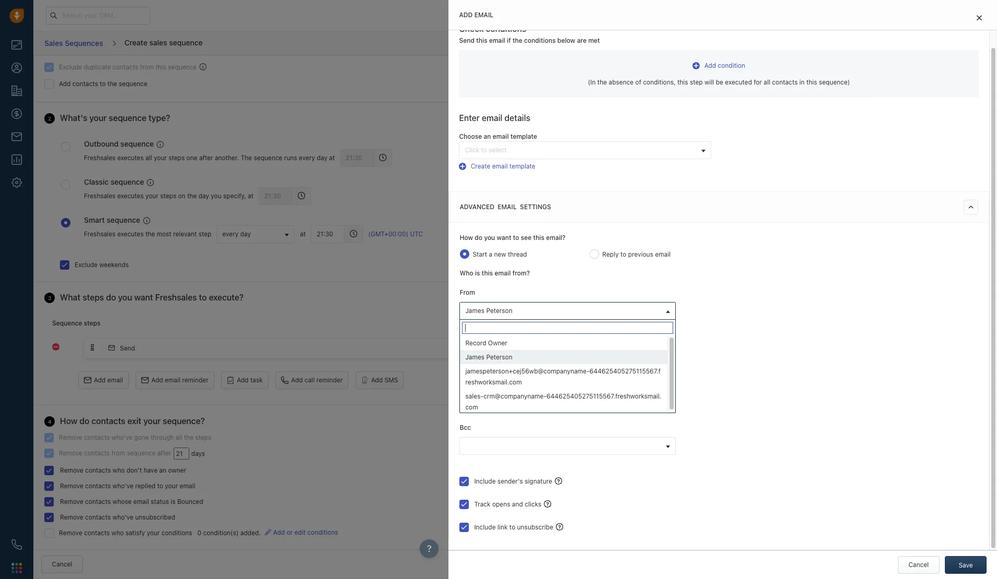 Task type: vqa. For each thing, say whether or not it's contained in the screenshot.
Who'Ve corresponding to gone
yes



Task type: describe. For each thing, give the bounding box(es) containing it.
jamespeterson+cej56wb@companyname- for 644625405275115567.freshworksmail.com
[[466, 352, 590, 360]]

0 horizontal spatial after
[[157, 449, 171, 457]]

1 horizontal spatial every
[[299, 154, 315, 162]]

do for contacts
[[80, 416, 89, 426]]

1 vertical spatial a
[[797, 93, 801, 101]]

add condition link
[[693, 62, 746, 69]]

644625405275115567.freshworksmail.com
[[590, 352, 718, 360]]

to right replied
[[157, 482, 163, 490]]

contacts down remove contacts who don't have an owner
[[85, 482, 111, 490]]

your down unsubscribed
[[147, 529, 160, 537]]

track opens and clicks
[[475, 500, 542, 508]]

sequence?
[[163, 416, 205, 426]]

add call reminder button
[[276, 371, 349, 389]]

days
[[191, 450, 205, 458]]

and
[[512, 500, 523, 508]]

sequence)
[[820, 78, 851, 86]]

this right conditions,
[[678, 78, 689, 86]]

select
[[489, 146, 507, 154]]

record
[[466, 339, 487, 347]]

every contact has a unique email address, so don't worry about duplication. image
[[199, 63, 207, 70]]

task
[[250, 376, 263, 384]]

0 vertical spatial a
[[768, 84, 772, 92]]

executes for smart sequence
[[117, 230, 144, 238]]

runs
[[284, 154, 297, 162]]

the down duplicate
[[108, 80, 117, 88]]

series
[[833, 84, 850, 92]]

for inside dialog
[[754, 78, 763, 86]]

email
[[498, 203, 517, 211]]

have
[[144, 467, 158, 474]]

sequence right the
[[254, 154, 283, 162]]

opens
[[493, 500, 511, 508]]

your down <span class=" ">sales reps can use this for weekly check-ins with leads and to run renewal campaigns e.g. renewing a contract</span> image
[[146, 192, 159, 200]]

add email reminder button
[[136, 371, 214, 389]]

to left owner
[[479, 334, 485, 341]]

add inside add email button
[[94, 376, 106, 384]]

whose
[[113, 498, 132, 506]]

2
[[48, 115, 51, 122]]

0 horizontal spatial send
[[120, 344, 135, 352]]

sequence down gone
[[127, 449, 156, 457]]

you inside the a sales sequence is a series of steps you can set up to nurture contacts in the crm. a step can be an email, task, call reminder, email reminder, or sms. once your steps are lined up, the crm executes them automatically for you.
[[878, 84, 888, 92]]

unsubscribed
[[135, 513, 175, 521]]

edit
[[295, 529, 306, 536]]

a inside the a sales sequence is a series of steps you can set up to nurture contacts in the crm. a step can be an email, task, call reminder, email reminder, or sms. once your steps are lined up, the crm executes them automatically for you.
[[828, 84, 831, 92]]

email up 'check'
[[475, 11, 494, 19]]

execute?
[[209, 293, 244, 302]]

check
[[459, 24, 484, 33]]

this down create sales sequence
[[156, 63, 166, 71]]

who for don't
[[113, 467, 125, 474]]

reshworksmail.com
[[466, 378, 522, 386]]

sequence up every contact has a unique email address, so don't worry about duplication. image
[[169, 38, 203, 47]]

contacts up crm. on the right top
[[773, 78, 798, 86]]

your down the owner
[[165, 482, 178, 490]]

0 horizontal spatial at
[[248, 192, 254, 200]]

your down <span class=" ">sales reps can use this for traditional drip campaigns e.g. reengaging with cold prospects</span> 'icon'
[[154, 154, 167, 162]]

the up sms.
[[768, 93, 777, 101]]

remove contacts who satisfy your conditions
[[59, 529, 192, 537]]

from?
[[513, 269, 530, 277]]

jamespeterson+cej56wb@companyname-644625405275115567.freshworksmail.com
[[466, 352, 718, 360]]

the down task,
[[873, 102, 882, 110]]

(gmt+00:00) utc link
[[369, 230, 423, 239]]

remove for remove contacts who've replied to your email
[[60, 482, 83, 490]]

0 horizontal spatial cancel
[[52, 560, 72, 568]]

sales sequences
[[44, 39, 103, 47]]

contacts up remove contacts who satisfy your conditions
[[85, 513, 111, 521]]

how for how do you want to see this email?
[[460, 234, 473, 241]]

steps down "series"
[[817, 102, 833, 110]]

contacts up add contacts to the sequence on the left
[[113, 63, 138, 71]]

to inside the a sales sequence is a series of steps you can set up to nurture contacts in the crm. a step can be an email, task, call reminder, email reminder, or sms. once your steps are lined up, the crm executes them automatically for you.
[[923, 84, 929, 92]]

phone image
[[11, 540, 22, 550]]

add or edit conditions
[[273, 529, 338, 536]]

sequence left <span class=" ">sales reps can use this for traditional drip campaigns e.g. reengaging with cold prospects</span> 'icon'
[[120, 139, 154, 148]]

1 horizontal spatial add email
[[459, 11, 494, 19]]

1 vertical spatial can
[[817, 93, 828, 101]]

reminder for add email reminder
[[182, 376, 209, 384]]

phone element
[[6, 534, 27, 555]]

steps right sequence
[[84, 319, 101, 327]]

include for include link to unsubscribe
[[475, 523, 496, 531]]

email up bounced
[[180, 482, 195, 490]]

thread
[[508, 250, 527, 258]]

remove contacts whose email status is bounced
[[60, 498, 203, 506]]

remove for remove contacts who've gone through all the steps
[[59, 434, 82, 441]]

1 vertical spatial from
[[112, 449, 125, 457]]

sequence down exclude duplicate contacts from this sequence
[[119, 80, 148, 88]]

smart
[[84, 215, 105, 224]]

your right 'exit'
[[144, 416, 161, 426]]

remove contacts from sequence after
[[59, 449, 171, 457]]

1 horizontal spatial cancel
[[909, 561, 929, 569]]

this down what are sales sequences?
[[807, 78, 818, 86]]

add inside add email reminder button
[[151, 376, 163, 384]]

create email template link
[[459, 162, 536, 170]]

reply for reply to previous email
[[603, 250, 619, 258]]

to left execute?
[[199, 293, 207, 302]]

0 horizontal spatial an
[[159, 467, 166, 474]]

email inside check conditions send this email if the conditions below are met
[[489, 37, 506, 44]]

conditions left below
[[525, 37, 556, 44]]

reply for reply to
[[460, 334, 477, 341]]

outbound
[[84, 139, 119, 148]]

include link to unsubscribe
[[475, 523, 554, 531]]

to left previous
[[621, 250, 627, 258]]

reply to
[[460, 334, 485, 341]]

1 horizontal spatial want
[[497, 234, 512, 241]]

below
[[558, 37, 576, 44]]

how for how do contacts exit your sequence?
[[60, 416, 77, 426]]

another.
[[215, 154, 239, 162]]

exclude duplicate contacts from this sequence
[[59, 63, 197, 71]]

add email button
[[78, 371, 129, 389]]

sms.
[[768, 102, 783, 110]]

what for what steps do you want freshsales to execute?
[[60, 293, 81, 302]]

sequence up "outbound sequence"
[[109, 113, 147, 123]]

every day
[[223, 230, 251, 238]]

add or edit conditions link
[[265, 529, 338, 536]]

0 horizontal spatial all
[[146, 154, 152, 162]]

start a new thread
[[473, 250, 527, 258]]

1 vertical spatial are
[[788, 66, 799, 75]]

create for create sales sequence
[[125, 38, 148, 47]]

email down replied
[[133, 498, 149, 506]]

to right link
[[510, 523, 516, 531]]

through
[[151, 434, 174, 441]]

details
[[505, 113, 531, 123]]

who've for replied
[[113, 482, 134, 490]]

click to select button
[[459, 141, 712, 159]]

link
[[498, 523, 508, 531]]

steps left on
[[160, 192, 176, 200]]

freshsales executes the most relevant step
[[84, 230, 212, 238]]

condition(s)
[[203, 529, 239, 537]]

2 james peterson from the top
[[466, 353, 513, 361]]

advanced
[[460, 203, 495, 211]]

automatically
[[945, 102, 984, 110]]

sequence left every contact has a unique email address, so don't worry about duplication. image
[[168, 63, 197, 71]]

sales for create
[[149, 38, 167, 47]]

peterson inside james peterson dropdown button
[[487, 307, 513, 315]]

0 vertical spatial after
[[199, 154, 213, 162]]

executes for classic sequence
[[117, 192, 144, 200]]

1 vertical spatial or
[[287, 529, 293, 536]]

add inside add call reminder button
[[291, 376, 303, 384]]

who
[[460, 269, 474, 277]]

to down duplicate
[[100, 80, 106, 88]]

sequences?
[[820, 66, 862, 75]]

call inside the a sales sequence is a series of steps you can set up to nurture contacts in the crm. a step can be an email, task, call reminder, email reminder, or sms. once your steps are lined up, the crm executes them automatically for you.
[[883, 93, 893, 101]]

email up choose an email template
[[482, 113, 503, 123]]

1 vertical spatial do
[[106, 293, 116, 302]]

gone
[[134, 434, 149, 441]]

james inside dropdown button
[[466, 307, 485, 315]]

sms
[[385, 376, 398, 384]]

smart sequence
[[84, 215, 140, 224]]

the left most
[[146, 230, 155, 238]]

choose an email template
[[459, 133, 538, 141]]

james peterson inside dropdown button
[[466, 307, 513, 315]]

record owner
[[466, 339, 508, 347]]

your right 'what's'
[[89, 113, 107, 123]]

email up select
[[493, 133, 509, 141]]

in inside the a sales sequence is a series of steps you can set up to nurture contacts in the crm. a step can be an email, task, call reminder, email reminder, or sms. once your steps are lined up, the crm executes them automatically for you.
[[981, 84, 986, 92]]

what are sales sequences?
[[768, 66, 862, 75]]

are inside the a sales sequence is a series of steps you can set up to nurture contacts in the crm. a step can be an email, task, call reminder, email reminder, or sms. once your steps are lined up, the crm executes them automatically for you.
[[835, 102, 844, 110]]

or inside the a sales sequence is a series of steps you can set up to nurture contacts in the crm. a step can be an email, task, call reminder, email reminder, or sms. once your steps are lined up, the crm executes them automatically for you.
[[971, 93, 977, 101]]

conditions right edit
[[308, 529, 338, 536]]

add inside add sms button
[[371, 376, 383, 384]]

1 horizontal spatial cancel button
[[898, 556, 940, 574]]

exclude for exclude duplicate contacts from this sequence
[[59, 63, 82, 71]]

0 horizontal spatial cancel button
[[41, 556, 83, 574]]

new
[[494, 250, 507, 258]]

jamespeterson+cej56wb@companyname- for 644625405275115567.f
[[466, 368, 590, 375]]

contacts up remove contacts from sequence after
[[84, 434, 110, 441]]

from
[[460, 289, 475, 296]]

1 vertical spatial want
[[134, 293, 153, 302]]

executes inside the a sales sequence is a series of steps you can set up to nurture contacts in the crm. a step can be an email, task, call reminder, email reminder, or sms. once your steps are lined up, the crm executes them automatically for you.
[[900, 102, 926, 110]]

add call reminder
[[291, 376, 343, 384]]

2 reminder, from the left
[[942, 93, 970, 101]]

2 horizontal spatial day
[[317, 154, 328, 162]]

steps up days
[[195, 434, 212, 441]]

to left see
[[513, 234, 520, 241]]

0 vertical spatial step
[[690, 78, 703, 86]]

don't
[[127, 467, 142, 474]]

create email template
[[471, 162, 536, 170]]

you.
[[778, 111, 790, 119]]

you down weekends
[[118, 293, 132, 302]]

added.
[[241, 529, 261, 537]]

choose
[[459, 133, 482, 141]]

sender's
[[498, 477, 523, 485]]

remove for remove contacts who've unsubscribed
[[60, 513, 83, 521]]

steps up sequence steps
[[83, 293, 104, 302]]

you left specify,
[[211, 192, 222, 200]]

the
[[241, 154, 252, 162]]

freshsales left execute?
[[155, 293, 197, 302]]

to inside button
[[481, 146, 487, 154]]

who've for gone
[[112, 434, 133, 441]]

satisfy
[[126, 529, 145, 537]]

remove for remove contacts who satisfy your conditions
[[59, 529, 82, 537]]

remove contacts who don't have an owner
[[60, 467, 186, 474]]

of inside dialog
[[636, 78, 642, 86]]

how do contacts exit your sequence?
[[60, 416, 205, 426]]

1 horizontal spatial from
[[140, 63, 154, 71]]

2 horizontal spatial at
[[329, 154, 335, 162]]

1 vertical spatial template
[[510, 162, 536, 170]]

1 reminder, from the left
[[895, 93, 923, 101]]

lined
[[846, 102, 860, 110]]

what's your sequence type?
[[60, 113, 170, 123]]

who is this email from?
[[460, 269, 530, 277]]



Task type: locate. For each thing, give the bounding box(es) containing it.
1 horizontal spatial in
[[981, 84, 986, 92]]

0 horizontal spatial reminder
[[182, 376, 209, 384]]

1 vertical spatial exclude
[[75, 261, 98, 269]]

add inside the add task button
[[237, 376, 249, 384]]

type?
[[149, 113, 170, 123]]

1 vertical spatial day
[[199, 192, 209, 200]]

executes for outbound sequence
[[117, 154, 144, 162]]

0 horizontal spatial what
[[60, 293, 81, 302]]

<span class=" ">sales reps can use this for weekly check-ins with leads and to run renewal campaigns e.g. renewing a contract</span> image
[[147, 179, 154, 186]]

2 vertical spatial at
[[300, 230, 306, 238]]

freshsales for outbound
[[84, 154, 116, 162]]

email up how do contacts exit your sequence?
[[107, 376, 123, 384]]

freshsales down the classic
[[84, 192, 116, 200]]

(gmt+00:00)
[[369, 230, 409, 238]]

1 horizontal spatial of
[[852, 84, 858, 92]]

0 horizontal spatial are
[[577, 37, 587, 44]]

0 horizontal spatial step
[[199, 230, 212, 238]]

0 horizontal spatial from
[[112, 449, 125, 457]]

who down remove contacts who've unsubscribed
[[112, 529, 124, 537]]

contacts up automatically
[[954, 84, 979, 92]]

0 vertical spatial template
[[511, 133, 538, 141]]

1 vertical spatial at
[[248, 192, 254, 200]]

reminder for add call reminder
[[317, 376, 343, 384]]

be down "series"
[[830, 93, 837, 101]]

dialog containing check conditions
[[449, 0, 998, 579]]

peterson up owner
[[487, 307, 513, 315]]

1 horizontal spatial reminder
[[317, 376, 343, 384]]

2 vertical spatial all
[[176, 434, 182, 441]]

sequence down what are sales sequences?
[[791, 84, 819, 92]]

0 horizontal spatial for
[[754, 78, 763, 86]]

list box
[[460, 336, 676, 414]]

day
[[317, 154, 328, 162], [199, 192, 209, 200], [240, 230, 251, 238]]

peterson down owner
[[487, 353, 513, 361]]

1 horizontal spatial send
[[459, 37, 475, 44]]

are inside check conditions send this email if the conditions below are met
[[577, 37, 587, 44]]

this right see
[[534, 234, 545, 241]]

1 horizontal spatial reminder,
[[942, 93, 970, 101]]

0 horizontal spatial reply
[[460, 334, 477, 341]]

step right 'relevant'
[[199, 230, 212, 238]]

2 include from the top
[[475, 523, 496, 531]]

send up add email button
[[120, 344, 135, 352]]

1 vertical spatial all
[[146, 154, 152, 162]]

sales inside the a sales sequence is a series of steps you can set up to nurture contacts in the crm. a step can be an email, task, call reminder, email reminder, or sms. once your steps are lined up, the crm executes them automatically for you.
[[774, 84, 789, 92]]

1 peterson from the top
[[487, 307, 513, 315]]

this down start
[[482, 269, 493, 277]]

this down 'check'
[[477, 37, 488, 44]]

be
[[716, 78, 724, 86], [830, 93, 837, 101]]

sales left sequences? at the right top of the page
[[801, 66, 818, 75]]

see
[[521, 234, 532, 241]]

sales up crm. on the right top
[[774, 84, 789, 92]]

2 vertical spatial day
[[240, 230, 251, 238]]

crm
[[884, 102, 898, 110]]

what steps do you want freshsales to execute?
[[60, 293, 244, 302]]

1 vertical spatial after
[[157, 449, 171, 457]]

email up them on the right of page
[[924, 93, 940, 101]]

send
[[459, 37, 475, 44], [120, 344, 135, 352]]

duplicate
[[84, 63, 111, 71]]

remove contacts who've replied to your email
[[60, 482, 195, 490]]

all
[[764, 78, 771, 86], [146, 154, 152, 162], [176, 434, 182, 441]]

remove for remove contacts who don't have an owner
[[60, 467, 83, 474]]

0 horizontal spatial be
[[716, 78, 724, 86]]

step inside the a sales sequence is a series of steps you can set up to nurture contacts in the crm. a step can be an email, task, call reminder, email reminder, or sms. once your steps are lined up, the crm executes them automatically for you.
[[803, 93, 815, 101]]

executed
[[726, 78, 753, 86]]

1 horizontal spatial reply
[[603, 250, 619, 258]]

1 horizontal spatial for
[[768, 111, 776, 119]]

to right up
[[923, 84, 929, 92]]

0 vertical spatial how
[[460, 234, 473, 241]]

0 vertical spatial call
[[883, 93, 893, 101]]

0 horizontal spatial add email
[[94, 376, 123, 384]]

do for you
[[475, 234, 483, 241]]

email inside add email button
[[107, 376, 123, 384]]

create sales sequence
[[125, 38, 203, 47]]

template down choose an email template
[[510, 162, 536, 170]]

2 vertical spatial are
[[835, 102, 844, 110]]

close image
[[977, 15, 983, 21]]

list box containing record owner
[[460, 336, 676, 414]]

sales
[[149, 38, 167, 47], [801, 66, 818, 75], [774, 84, 789, 92]]

jamespeterson+cej56wb@companyname- down owner
[[466, 352, 590, 360]]

0 vertical spatial who
[[113, 467, 125, 474]]

james peterson
[[466, 307, 513, 315], [466, 353, 513, 361]]

is
[[821, 84, 826, 92], [475, 269, 480, 277], [171, 498, 176, 506]]

cancel left save on the right bottom
[[909, 561, 929, 569]]

executes down classic sequence
[[117, 192, 144, 200]]

do down weekends
[[106, 293, 116, 302]]

be inside dialog
[[716, 78, 724, 86]]

do right 4
[[80, 416, 89, 426]]

crm.
[[779, 93, 795, 101]]

freshsales down smart
[[84, 230, 116, 238]]

be inside the a sales sequence is a series of steps you can set up to nurture contacts in the crm. a step can be an email, task, call reminder, email reminder, or sms. once your steps are lined up, the crm executes them automatically for you.
[[830, 93, 837, 101]]

the
[[513, 37, 523, 44], [598, 78, 607, 86], [108, 80, 117, 88], [768, 93, 777, 101], [873, 102, 882, 110], [187, 192, 197, 200], [146, 230, 155, 238], [184, 434, 194, 441]]

your
[[802, 102, 815, 110], [89, 113, 107, 123], [154, 154, 167, 162], [146, 192, 159, 200], [144, 416, 161, 426], [165, 482, 178, 490], [147, 529, 160, 537]]

the inside check conditions send this email if the conditions below are met
[[513, 37, 523, 44]]

enter
[[459, 113, 480, 123]]

0 vertical spatial an
[[839, 93, 846, 101]]

cc
[[460, 379, 468, 386]]

call inside button
[[305, 376, 315, 384]]

1 vertical spatial every
[[223, 230, 239, 238]]

bcc
[[460, 424, 471, 431]]

unsubscribe
[[517, 523, 554, 531]]

your right once
[[802, 102, 815, 110]]

an down "series"
[[839, 93, 846, 101]]

what for what are sales sequences?
[[768, 66, 786, 75]]

absence
[[609, 78, 634, 86]]

what
[[768, 66, 786, 75], [60, 293, 81, 302]]

james peterson down from
[[466, 307, 513, 315]]

2 horizontal spatial sales
[[801, 66, 818, 75]]

in up automatically
[[981, 84, 986, 92]]

from down create sales sequence
[[140, 63, 154, 71]]

reply left owner
[[460, 334, 477, 341]]

after
[[199, 154, 213, 162], [157, 449, 171, 457]]

create for create email template
[[471, 162, 491, 170]]

are up crm. on the right top
[[788, 66, 799, 75]]

add email inside add email button
[[94, 376, 123, 384]]

1 horizontal spatial create
[[471, 162, 491, 170]]

on
[[178, 192, 186, 200]]

2 vertical spatial who've
[[113, 513, 134, 521]]

how
[[460, 234, 473, 241], [60, 416, 77, 426]]

1 horizontal spatial how
[[460, 234, 473, 241]]

0 horizontal spatial a
[[768, 84, 772, 92]]

2 reminder from the left
[[317, 376, 343, 384]]

0 horizontal spatial can
[[817, 93, 828, 101]]

every inside every day button
[[223, 230, 239, 238]]

1 horizontal spatial all
[[176, 434, 182, 441]]

0 vertical spatial exclude
[[59, 63, 82, 71]]

0 horizontal spatial or
[[287, 529, 293, 536]]

(gmt+00:00) utc
[[369, 230, 423, 238]]

from up remove contacts who don't have an owner
[[112, 449, 125, 457]]

for inside the a sales sequence is a series of steps you can set up to nurture contacts in the crm. a step can be an email, task, call reminder, email reminder, or sms. once your steps are lined up, the crm executes them automatically for you.
[[768, 111, 776, 119]]

2 horizontal spatial is
[[821, 84, 826, 92]]

0 vertical spatial what
[[768, 66, 786, 75]]

2 horizontal spatial do
[[475, 234, 483, 241]]

0 vertical spatial reply
[[603, 250, 619, 258]]

of inside the a sales sequence is a series of steps you can set up to nurture contacts in the crm. a step can be an email, task, call reminder, email reminder, or sms. once your steps are lined up, the crm executes them automatically for you.
[[852, 84, 858, 92]]

1 reminder from the left
[[182, 376, 209, 384]]

do up start
[[475, 234, 483, 241]]

exclude
[[59, 63, 82, 71], [75, 261, 98, 269]]

1 horizontal spatial do
[[106, 293, 116, 302]]

after down through
[[157, 449, 171, 457]]

is inside the a sales sequence is a series of steps you can set up to nurture contacts in the crm. a step can be an email, task, call reminder, email reminder, or sms. once your steps are lined up, the crm executes them automatically for you.
[[821, 84, 826, 92]]

0 vertical spatial all
[[764, 78, 771, 86]]

1 horizontal spatial at
[[300, 230, 306, 238]]

crm@companyname-
[[484, 393, 547, 400]]

specify,
[[223, 192, 246, 200]]

sales-crm@companyname-644625405275115567.freshworksmail. com
[[466, 393, 662, 411]]

<span class=" ">sales reps can use this for traditional drip campaigns e.g. reengaging with cold prospects</span> image
[[157, 141, 164, 148]]

of up email,
[[852, 84, 858, 92]]

a left new
[[489, 250, 493, 258]]

a up once
[[797, 93, 801, 101]]

jamespeterson+cej56wb@companyname-644625405275115567.freshworksmail.com button
[[460, 347, 718, 365]]

2 jamespeterson+cej56wb@companyname- from the top
[[466, 368, 590, 375]]

conditions,
[[644, 78, 676, 86]]

the down 'sequence?'
[[184, 434, 194, 441]]

james down record
[[466, 353, 485, 361]]

or left edit
[[287, 529, 293, 536]]

jamespeterson+cej56wb@companyname- inside jamespeterson+cej56wb@companyname-644625405275115567.freshworksmail.com button
[[466, 352, 590, 360]]

clicks
[[525, 500, 542, 508]]

freshsales for smart
[[84, 230, 116, 238]]

0 horizontal spatial call
[[305, 376, 315, 384]]

1 horizontal spatial is
[[475, 269, 480, 277]]

email inside the a sales sequence is a series of steps you can set up to nurture contacts in the crm. a step can be an email, task, call reminder, email reminder, or sms. once your steps are lined up, the crm executes them automatically for you.
[[924, 93, 940, 101]]

reminder, up automatically
[[942, 93, 970, 101]]

in inside dialog
[[800, 78, 805, 86]]

0 vertical spatial create
[[125, 38, 148, 47]]

freshsales
[[84, 154, 116, 162], [84, 192, 116, 200], [84, 230, 116, 238], [155, 293, 197, 302]]

executes
[[900, 102, 926, 110], [117, 154, 144, 162], [117, 192, 144, 200], [117, 230, 144, 238]]

conditions up the if
[[486, 24, 527, 33]]

add sms
[[371, 376, 398, 384]]

0 vertical spatial send
[[459, 37, 475, 44]]

1 horizontal spatial or
[[971, 93, 977, 101]]

in down what are sales sequences?
[[800, 78, 805, 86]]

2 peterson from the top
[[487, 353, 513, 361]]

your inside the a sales sequence is a series of steps you can set up to nurture contacts in the crm. a step can be an email, task, call reminder, email reminder, or sms. once your steps are lined up, the crm executes them automatically for you.
[[802, 102, 815, 110]]

track
[[475, 500, 491, 508]]

None search field
[[463, 396, 663, 407]]

1 vertical spatial include
[[475, 523, 496, 531]]

0 horizontal spatial every
[[223, 230, 239, 238]]

steps up task,
[[860, 84, 876, 92]]

is inside dialog
[[475, 269, 480, 277]]

sequence left <span class=" ">sales reps can use this for weekly check-ins with leads and to run renewal campaigns e.g. renewing a contract</span> image
[[111, 177, 144, 186]]

met
[[589, 37, 600, 44]]

exclude weekends
[[75, 261, 129, 269]]

email up 'sequence?'
[[165, 376, 181, 384]]

steps
[[860, 84, 876, 92], [817, 102, 833, 110], [169, 154, 185, 162], [160, 192, 176, 200], [83, 293, 104, 302], [84, 319, 101, 327], [195, 434, 212, 441]]

replied
[[135, 482, 156, 490]]

freshsales for classic
[[84, 192, 116, 200]]

email?
[[547, 234, 566, 241]]

email left from?
[[495, 269, 511, 277]]

this inside check conditions send this email if the conditions below are met
[[477, 37, 488, 44]]

steps left the one
[[169, 154, 185, 162]]

0 horizontal spatial of
[[636, 78, 642, 86]]

conditions left 0
[[162, 529, 192, 537]]

sales for a
[[774, 84, 789, 92]]

1 horizontal spatial call
[[883, 93, 893, 101]]

0 vertical spatial peterson
[[487, 307, 513, 315]]

them
[[928, 102, 943, 110]]

exclude down 'sales sequences' link
[[59, 63, 82, 71]]

(in
[[588, 78, 596, 86]]

1 vertical spatial call
[[305, 376, 315, 384]]

1 james peterson from the top
[[466, 307, 513, 315]]

sequence left <span class=" ">sales reps can use this for prospecting and account-based selling e.g. following up with event attendees</span> image
[[107, 215, 140, 224]]

you up start
[[484, 234, 495, 241]]

add task
[[237, 376, 263, 384]]

1 horizontal spatial after
[[199, 154, 213, 162]]

1 horizontal spatial sales
[[774, 84, 789, 92]]

1 jamespeterson+cej56wb@companyname- from the top
[[466, 352, 590, 360]]

the right (in
[[598, 78, 607, 86]]

a sales sequence is a series of steps you can set up to nurture contacts in the crm. a step can be an email, task, call reminder, email reminder, or sms. once your steps are lined up, the crm executes them automatically for you.
[[768, 84, 986, 119]]

jamespeterson+cej56wb@companyname- up crm@companyname-
[[466, 368, 590, 375]]

None text field
[[174, 448, 190, 460]]

None search field
[[463, 322, 674, 334]]

include sender's signature
[[475, 477, 553, 485]]

1 horizontal spatial what
[[768, 66, 786, 75]]

jamespeterson+cej56wb@companyname- inside jamespeterson+cej56wb@companyname-644625405275115567.f reshworksmail.com
[[466, 368, 590, 375]]

2 horizontal spatial an
[[839, 93, 846, 101]]

0 vertical spatial at
[[329, 154, 335, 162]]

all up <span class=" ">sales reps can use this for weekly check-ins with leads and to run renewal campaigns e.g. renewing a contract</span> image
[[146, 154, 152, 162]]

task,
[[867, 93, 881, 101]]

set
[[903, 84, 912, 92]]

call
[[883, 93, 893, 101], [305, 376, 315, 384]]

at
[[329, 154, 335, 162], [248, 192, 254, 200], [300, 230, 306, 238]]

0 vertical spatial add email
[[459, 11, 494, 19]]

contacts down remove contacts from sequence after
[[85, 467, 111, 474]]

1 vertical spatial peterson
[[487, 353, 513, 361]]

contacts left whose
[[85, 498, 111, 506]]

2 horizontal spatial are
[[835, 102, 844, 110]]

0 vertical spatial a
[[828, 84, 831, 92]]

1 vertical spatial send
[[120, 344, 135, 352]]

0 vertical spatial sales
[[149, 38, 167, 47]]

every day button
[[217, 225, 295, 243]]

save
[[959, 562, 974, 569]]

classic sequence
[[84, 177, 144, 186]]

cancel right freshworks switcher icon
[[52, 560, 72, 568]]

reply left previous
[[603, 250, 619, 258]]

com
[[466, 404, 478, 411]]

sequence steps
[[52, 319, 101, 327]]

1 vertical spatial reply
[[460, 334, 477, 341]]

1 horizontal spatial an
[[484, 133, 491, 141]]

every
[[299, 154, 315, 162], [223, 230, 239, 238]]

the right on
[[187, 192, 197, 200]]

you up task,
[[878, 84, 888, 92]]

email inside add email reminder button
[[165, 376, 181, 384]]

1 horizontal spatial are
[[788, 66, 799, 75]]

dialog
[[449, 0, 998, 579]]

contacts up remove contacts who don't have an owner
[[84, 449, 110, 457]]

a left "series"
[[828, 84, 831, 92]]

status
[[151, 498, 169, 506]]

1 vertical spatial james peterson
[[466, 353, 513, 361]]

sales-
[[466, 393, 484, 400]]

is right status
[[171, 498, 176, 506]]

freshworks switcher image
[[11, 563, 22, 573]]

1 horizontal spatial be
[[830, 93, 837, 101]]

executes down up
[[900, 102, 926, 110]]

1 vertical spatial create
[[471, 162, 491, 170]]

from
[[140, 63, 154, 71], [112, 449, 125, 457]]

0 vertical spatial from
[[140, 63, 154, 71]]

an inside the a sales sequence is a series of steps you can set up to nurture contacts in the crm. a step can be an email, task, call reminder, email reminder, or sms. once your steps are lined up, the crm executes them automatically for you.
[[839, 93, 846, 101]]

1 include from the top
[[475, 477, 496, 485]]

1 vertical spatial who've
[[113, 482, 134, 490]]

or up automatically
[[971, 93, 977, 101]]

this
[[477, 37, 488, 44], [156, 63, 166, 71], [678, 78, 689, 86], [807, 78, 818, 86], [534, 234, 545, 241], [482, 269, 493, 277]]

create up exclude duplicate contacts from this sequence
[[125, 38, 148, 47]]

email
[[475, 11, 494, 19], [489, 37, 506, 44], [924, 93, 940, 101], [482, 113, 503, 123], [493, 133, 509, 141], [493, 162, 508, 170], [656, 250, 671, 258], [495, 269, 511, 277], [107, 376, 123, 384], [165, 376, 181, 384], [180, 482, 195, 490], [133, 498, 149, 506]]

the right the if
[[513, 37, 523, 44]]

1 james from the top
[[466, 307, 485, 315]]

step right crm. on the right top
[[803, 93, 815, 101]]

0 horizontal spatial want
[[134, 293, 153, 302]]

be right the will at the top right
[[716, 78, 724, 86]]

contacts inside the a sales sequence is a series of steps you can set up to nurture contacts in the crm. a step can be an email, task, call reminder, email reminder, or sms. once your steps are lined up, the crm executes them automatically for you.
[[954, 84, 979, 92]]

who for satisfy
[[112, 529, 124, 537]]

all up sms.
[[764, 78, 771, 86]]

0 horizontal spatial reminder,
[[895, 93, 923, 101]]

contacts down remove contacts who've unsubscribed
[[84, 529, 110, 537]]

1 horizontal spatial a
[[797, 93, 801, 101]]

2 james from the top
[[466, 353, 485, 361]]

if
[[507, 37, 511, 44]]

email right previous
[[656, 250, 671, 258]]

2 horizontal spatial step
[[803, 93, 815, 101]]

<span class=" ">sales reps can use this for prospecting and account-based selling e.g. following up with event attendees</span> image
[[143, 217, 150, 224]]

create
[[125, 38, 148, 47], [471, 162, 491, 170]]

reply
[[603, 250, 619, 258], [460, 334, 477, 341]]

james inside list box
[[466, 353, 485, 361]]

exclude for exclude weekends
[[75, 261, 98, 269]]

condition
[[718, 62, 746, 69]]

1 vertical spatial jamespeterson+cej56wb@companyname-
[[466, 368, 590, 375]]

2 vertical spatial do
[[80, 416, 89, 426]]

after right the one
[[199, 154, 213, 162]]

an up click to select
[[484, 133, 491, 141]]

how up start
[[460, 234, 473, 241]]

1 horizontal spatial can
[[890, 84, 901, 92]]

2 vertical spatial is
[[171, 498, 176, 506]]

click
[[465, 146, 480, 154]]

contacts left 'exit'
[[92, 416, 125, 426]]

are
[[577, 37, 587, 44], [788, 66, 799, 75], [835, 102, 844, 110]]

contacts down duplicate
[[72, 80, 98, 88]]

who've for unsubscribed
[[113, 513, 134, 521]]

Search your CRM... text field
[[46, 7, 150, 24]]

1 vertical spatial james
[[466, 353, 485, 361]]

send inside check conditions send this email if the conditions below are met
[[459, 37, 475, 44]]

a inside dialog
[[489, 250, 493, 258]]

include for include sender's signature
[[475, 477, 496, 485]]

can left set
[[890, 84, 901, 92]]

remove for remove contacts from sequence after
[[59, 449, 82, 457]]

up
[[913, 84, 921, 92]]

every down specify,
[[223, 230, 239, 238]]

remove for remove contacts whose email status is bounced
[[60, 498, 83, 506]]

day inside button
[[240, 230, 251, 238]]

email down select
[[493, 162, 508, 170]]

0 horizontal spatial a
[[489, 250, 493, 258]]

1 vertical spatial an
[[484, 133, 491, 141]]

0 vertical spatial can
[[890, 84, 901, 92]]

reminder, down set
[[895, 93, 923, 101]]

sequence inside the a sales sequence is a series of steps you can set up to nurture contacts in the crm. a step can be an email, task, call reminder, email reminder, or sms. once your steps are lined up, the crm executes them automatically for you.
[[791, 84, 819, 92]]

sales
[[44, 39, 63, 47]]



